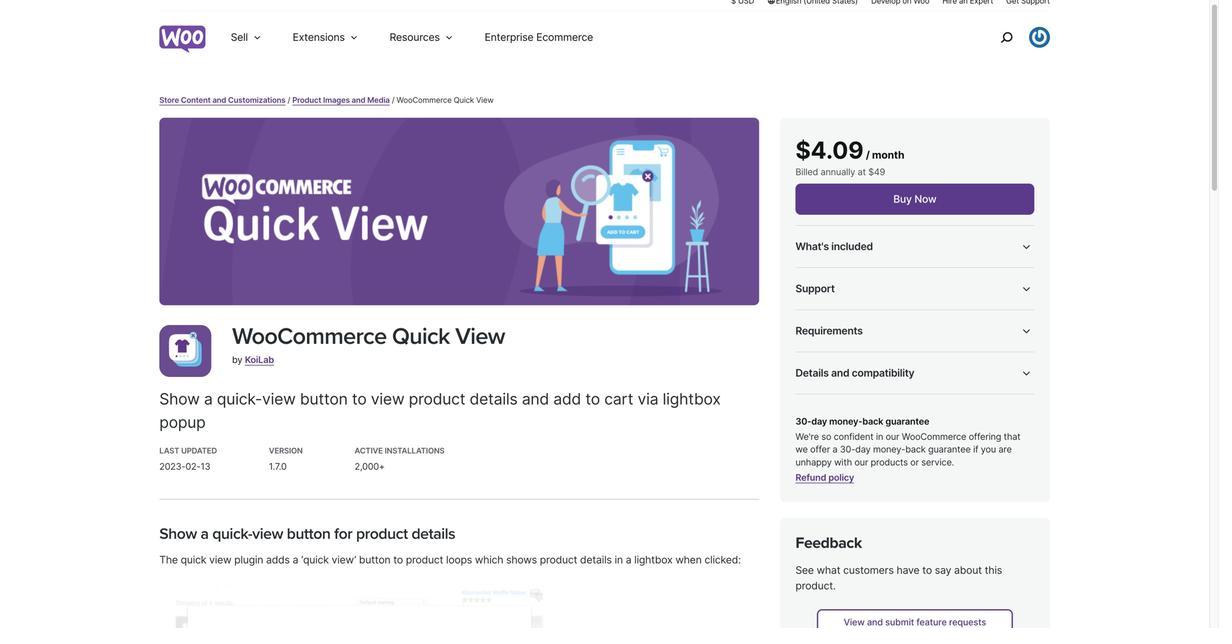 Task type: locate. For each thing, give the bounding box(es) containing it.
back for 30-day money-back guarantee
[[872, 303, 893, 314]]

product left loops
[[406, 554, 443, 566]]

to left "say" in the bottom of the page
[[922, 564, 932, 577]]

chevron up image for requirements
[[1019, 323, 1035, 339]]

$4.09 / month billed annually at $49
[[796, 136, 905, 178]]

1 vertical spatial koilab link
[[245, 354, 274, 365]]

02- up or
[[913, 425, 928, 436]]

resources
[[390, 31, 440, 43]]

store for store content and customizations
[[1007, 450, 1030, 461]]

1 vertical spatial by
[[232, 354, 242, 365]]

woocommerce inside woocommerce quick view by koilab
[[232, 323, 387, 351]]

to up active
[[352, 389, 367, 409]]

1 vertical spatial money-
[[829, 416, 863, 427]]

0 vertical spatial quick
[[454, 95, 474, 105]]

quick- for show a quick-view button to view product details and add to cart via lightbox popup
[[217, 389, 262, 409]]

offer
[[810, 444, 830, 455]]

show up the
[[159, 525, 197, 544]]

0 horizontal spatial customizations
[[228, 95, 286, 105]]

1 vertical spatial store
[[1007, 450, 1030, 461]]

by down '1-year support'
[[839, 306, 850, 318]]

1 vertical spatial last
[[159, 446, 179, 456]]

0 horizontal spatial details
[[412, 525, 455, 544]]

lightbox right 'via'
[[663, 389, 721, 409]]

what's
[[796, 240, 829, 253]]

1 vertical spatial 02-
[[186, 461, 201, 472]]

with
[[834, 457, 852, 468]]

0 horizontal spatial koilab
[[245, 354, 274, 365]]

0 vertical spatial back
[[872, 303, 893, 314]]

1 horizontal spatial in
[[876, 431, 883, 443]]

confident
[[834, 431, 874, 443]]

store
[[159, 95, 179, 105], [1007, 450, 1030, 461]]

13 up woocommerce extensions link
[[928, 425, 937, 436]]

content
[[181, 95, 211, 105], [887, 463, 921, 474]]

02- inside 'last updated 2023-02-13'
[[186, 461, 201, 472]]

store for store content and customizations / product images and media / woocommerce quick view
[[159, 95, 179, 105]]

1 horizontal spatial 13
[[928, 425, 937, 436]]

0 vertical spatial last
[[796, 425, 814, 436]]

1 vertical spatial content
[[887, 463, 921, 474]]

for
[[334, 525, 352, 544]]

1 horizontal spatial our
[[886, 431, 900, 443]]

1 vertical spatial chevron up image
[[1019, 366, 1035, 381]]

customizations left product
[[228, 95, 286, 105]]

2 vertical spatial guarantee
[[928, 444, 971, 455]]

1 vertical spatial customizations
[[942, 463, 1009, 474]]

1 vertical spatial our
[[855, 457, 868, 468]]

1 horizontal spatial store content and customizations link
[[887, 450, 1030, 474]]

13
[[928, 425, 937, 436], [201, 461, 210, 472]]

extensions inside button
[[293, 31, 345, 43]]

2 vertical spatial day
[[855, 444, 871, 455]]

0 vertical spatial quick-
[[217, 389, 262, 409]]

0 horizontal spatial by
[[232, 354, 242, 365]]

buy
[[893, 193, 912, 205]]

1 vertical spatial 2023-
[[159, 461, 186, 472]]

money- down support
[[840, 303, 872, 314]]

30-
[[807, 303, 822, 314], [796, 416, 812, 427], [840, 444, 855, 455]]

/
[[288, 95, 290, 105], [866, 149, 870, 161]]

2023- up products
[[887, 425, 913, 436]]

view inside breadcrumb element
[[476, 95, 494, 105]]

content for store content and customizations / product images and media / woocommerce quick view
[[181, 95, 211, 105]]

customizations for store content and customizations
[[942, 463, 1009, 474]]

30- down support
[[807, 303, 822, 314]]

money- for 30-day money-back guarantee we're so confident in our woocommerce offering that we offer a 30-day money-back guarantee if you are unhappy with our products or service. refund policy
[[829, 416, 863, 427]]

guarantee up or
[[886, 416, 929, 427]]

history
[[975, 425, 1006, 436]]

day down '1-year support'
[[822, 303, 838, 314]]

1 1- from the top
[[807, 264, 815, 275]]

performance
[[908, 512, 962, 523]]

1- for 1-year extension updates
[[807, 264, 815, 275]]

version up woocommerce extensions ,
[[940, 425, 973, 436]]

1 vertical spatial 30-
[[796, 416, 812, 427]]

1 vertical spatial guarantee
[[886, 416, 929, 427]]

buy now
[[893, 193, 937, 205]]

view
[[476, 95, 494, 105], [455, 323, 505, 351], [844, 617, 865, 628]]

1 vertical spatial 13
[[201, 461, 210, 472]]

button inside show a quick-view button to view product details and add to cart via lightbox popup
[[300, 389, 348, 409]]

content inside store content and customizations
[[887, 463, 921, 474]]

are
[[999, 444, 1012, 455]]

customizations
[[228, 95, 286, 105], [942, 463, 1009, 474]]

0 vertical spatial guarantee
[[895, 303, 938, 314]]

2 vertical spatial view
[[844, 617, 865, 628]]

0 vertical spatial /
[[288, 95, 290, 105]]

this
[[985, 564, 1002, 577]]

1-year extension updates
[[807, 264, 913, 275]]

1 horizontal spatial content
[[887, 463, 921, 474]]

1 vertical spatial quick
[[392, 323, 450, 351]]

enterprise
[[485, 31, 534, 43]]

0 vertical spatial extensions
[[293, 31, 345, 43]]

service navigation menu element
[[973, 16, 1050, 58]]

1 vertical spatial show
[[159, 525, 197, 544]]

2 horizontal spatial details
[[580, 554, 612, 566]]

guarantee for 30-day money-back guarantee
[[895, 303, 938, 314]]

1 vertical spatial day
[[811, 416, 827, 427]]

last update
[[796, 425, 846, 436]]

policy
[[829, 472, 854, 483]]

about
[[954, 564, 982, 577]]

or
[[910, 457, 919, 468]]

0 vertical spatial content
[[181, 95, 211, 105]]

30- for 30-day money-back guarantee
[[807, 303, 822, 314]]

money- up confident
[[829, 416, 863, 427]]

day up so
[[811, 416, 827, 427]]

1 vertical spatial /
[[866, 149, 870, 161]]

0 vertical spatial by
[[839, 306, 850, 318]]

1 horizontal spatial customizations
[[942, 463, 1009, 474]]

order
[[965, 512, 989, 523]]

1 vertical spatial details
[[412, 525, 455, 544]]

02- down updated
[[186, 461, 201, 472]]

year up the handled
[[815, 283, 833, 294]]

0 vertical spatial details
[[470, 389, 518, 409]]

view inside woocommerce quick view by koilab
[[455, 323, 505, 351]]

a
[[204, 389, 213, 409], [833, 444, 838, 455], [201, 525, 209, 544], [293, 554, 298, 566], [626, 554, 632, 566]]

chevron up image
[[1019, 239, 1035, 254], [1019, 281, 1035, 297]]

0 horizontal spatial store
[[159, 95, 179, 105]]

0 vertical spatial customizations
[[228, 95, 286, 105]]

0 vertical spatial store
[[159, 95, 179, 105]]

lightbox left when
[[634, 554, 673, 566]]

1 vertical spatial store content and customizations link
[[887, 450, 1030, 474]]

store inside breadcrumb element
[[159, 95, 179, 105]]

by
[[839, 306, 850, 318], [232, 354, 242, 365]]

30- up we're
[[796, 416, 812, 427]]

extension
[[836, 264, 876, 275]]

1 vertical spatial extensions
[[955, 450, 1002, 461]]

1 horizontal spatial koilab link
[[853, 306, 887, 318]]

1 vertical spatial back
[[863, 416, 883, 427]]

day
[[822, 303, 838, 314], [811, 416, 827, 427], [855, 444, 871, 455]]

1- up the handled
[[807, 283, 815, 294]]

money- up products
[[873, 444, 906, 455]]

last left updated
[[159, 446, 179, 456]]

breadcrumb element
[[159, 94, 1050, 106]]

2 show from the top
[[159, 525, 197, 544]]

1 vertical spatial chevron up image
[[1019, 281, 1035, 297]]

version up 1.7.0
[[269, 446, 303, 456]]

(hpos)
[[887, 526, 918, 537]]

back up confident
[[863, 416, 883, 427]]

store content and customizations link
[[159, 95, 286, 105], [887, 450, 1030, 474]]

0 horizontal spatial /
[[288, 95, 290, 105]]

0 vertical spatial 02-
[[913, 425, 928, 436]]

our up products
[[886, 431, 900, 443]]

guarantee up service.
[[928, 444, 971, 455]]

the
[[159, 554, 178, 566]]

say
[[935, 564, 951, 577]]

back up or
[[906, 444, 926, 455]]

0 vertical spatial 13
[[928, 425, 937, 436]]

1 vertical spatial button
[[287, 525, 331, 544]]

extensions
[[293, 31, 345, 43], [955, 450, 1002, 461]]

submit
[[885, 617, 914, 628]]

13 inside 'last updated 2023-02-13'
[[201, 461, 210, 472]]

search image
[[996, 27, 1017, 48]]

compatibility
[[796, 512, 853, 523]]

now
[[915, 193, 937, 205]]

see what customers have to say about this product.
[[796, 564, 1002, 592]]

content inside breadcrumb element
[[181, 95, 211, 105]]

/ inside $4.09 / month billed annually at $49
[[866, 149, 870, 161]]

1 show from the top
[[159, 389, 200, 409]]

quick
[[181, 554, 206, 566]]

0 horizontal spatial extensions
[[293, 31, 345, 43]]

/ inside breadcrumb element
[[288, 95, 290, 105]]

our right with
[[855, 457, 868, 468]]

1-
[[807, 264, 815, 275], [807, 283, 815, 294]]

support
[[836, 283, 869, 294]]

0 horizontal spatial quick
[[392, 323, 450, 351]]

refund
[[796, 472, 826, 483]]

media
[[367, 95, 390, 105]]

1 chevron up image from the top
[[1019, 323, 1035, 339]]

2 vertical spatial 30-
[[840, 444, 855, 455]]

extensions down offering
[[955, 450, 1002, 461]]

feature
[[917, 617, 947, 628]]

0 horizontal spatial last
[[159, 446, 179, 456]]

details
[[470, 389, 518, 409], [412, 525, 455, 544], [580, 554, 612, 566]]

1 vertical spatial 1-
[[807, 283, 815, 294]]

2 year from the top
[[815, 283, 833, 294]]

woocommerce inside 30-day money-back guarantee we're so confident in our woocommerce offering that we offer a 30-day money-back guarantee if you are unhappy with our products or service. refund policy
[[902, 431, 966, 443]]

13 down updated
[[201, 461, 210, 472]]

enterprise ecommerce
[[485, 31, 593, 43]]

add
[[553, 389, 581, 409]]

0 vertical spatial money-
[[840, 303, 872, 314]]

show for show a quick-view button for product details
[[159, 525, 197, 544]]

2.0+
[[874, 348, 893, 359]]

1 vertical spatial koilab
[[245, 354, 274, 365]]

year for extension
[[815, 264, 833, 275]]

1 vertical spatial view
[[455, 323, 505, 351]]

chevron up image
[[1019, 323, 1035, 339], [1019, 366, 1035, 381]]

a up popup
[[204, 389, 213, 409]]

2023- inside 'last updated 2023-02-13'
[[159, 461, 186, 472]]

customizations inside breadcrumb element
[[228, 95, 286, 105]]

extensions up store content and customizations / product images and media / woocommerce quick view
[[293, 31, 345, 43]]

quick- inside show a quick-view button to view product details and add to cart via lightbox popup
[[217, 389, 262, 409]]

2 vertical spatial button
[[359, 554, 391, 566]]

version
[[940, 425, 973, 436], [269, 446, 303, 456]]

our
[[886, 431, 900, 443], [855, 457, 868, 468]]

last for last updated 2023-02-13
[[159, 446, 179, 456]]

0 vertical spatial show
[[159, 389, 200, 409]]

1- up support
[[807, 264, 815, 275]]

last updated 2023-02-13
[[159, 446, 217, 472]]

0 vertical spatial version
[[940, 425, 973, 436]]

0 vertical spatial year
[[815, 264, 833, 275]]

last for last update
[[796, 425, 814, 436]]

0 vertical spatial 30-
[[807, 303, 822, 314]]

2 vertical spatial back
[[906, 444, 926, 455]]

0 vertical spatial 1-
[[807, 264, 815, 275]]

0 vertical spatial koilab link
[[853, 306, 887, 318]]

0 vertical spatial button
[[300, 389, 348, 409]]

2023- down updated
[[159, 461, 186, 472]]

/ up at
[[866, 149, 870, 161]]

extensions button
[[277, 11, 374, 63]]

product images and media link
[[292, 95, 390, 105]]

countries
[[796, 556, 838, 567]]

guarantee down updates
[[895, 303, 938, 314]]

1 horizontal spatial /
[[866, 149, 870, 161]]

0 vertical spatial view
[[476, 95, 494, 105]]

1 year from the top
[[815, 264, 833, 275]]

1 vertical spatial year
[[815, 283, 833, 294]]

customizations down if
[[942, 463, 1009, 474]]

if
[[973, 444, 979, 455]]

back down updates
[[872, 303, 893, 314]]

koilab link for by
[[245, 354, 274, 365]]

year up support
[[815, 264, 833, 275]]

a quick view modal image
[[159, 585, 562, 628]]

woocommerce 2.0+
[[807, 348, 893, 359]]

customizations inside store content and customizations
[[942, 463, 1009, 474]]

a right 'offer'
[[833, 444, 838, 455]]

1 horizontal spatial details
[[470, 389, 518, 409]]

to
[[352, 389, 367, 409], [585, 389, 600, 409], [393, 554, 403, 566], [922, 564, 932, 577]]

0 horizontal spatial 2023-
[[159, 461, 186, 472]]

0 vertical spatial chevron up image
[[1019, 323, 1035, 339]]

last up we
[[796, 425, 814, 436]]

day down confident
[[855, 444, 871, 455]]

view and submit feature requests
[[844, 617, 986, 628]]

0 vertical spatial in
[[876, 431, 883, 443]]

show inside show a quick-view button to view product details and add to cart via lightbox popup
[[159, 389, 200, 409]]

product up installations
[[409, 389, 465, 409]]

1 vertical spatial version
[[269, 446, 303, 456]]

1 horizontal spatial store
[[1007, 450, 1030, 461]]

product
[[409, 389, 465, 409], [356, 525, 408, 544], [406, 554, 443, 566], [540, 554, 577, 566]]

lightbox
[[663, 389, 721, 409], [634, 554, 673, 566]]

chevron up image for details and compatibility
[[1019, 366, 1035, 381]]

storage
[[991, 512, 1024, 523]]

back for 30-day money-back guarantee we're so confident in our woocommerce offering that we offer a 30-day money-back guarantee if you are unhappy with our products or service. refund policy
[[863, 416, 883, 427]]

products
[[871, 457, 908, 468]]

koilab
[[853, 306, 887, 318], [245, 354, 274, 365]]

show up popup
[[159, 389, 200, 409]]

0 vertical spatial lightbox
[[663, 389, 721, 409]]

2 1- from the top
[[807, 283, 815, 294]]

last inside 'last updated 2023-02-13'
[[159, 446, 179, 456]]

last
[[796, 425, 814, 436], [159, 446, 179, 456]]

1 vertical spatial in
[[615, 554, 623, 566]]

30- up with
[[840, 444, 855, 455]]

billed
[[796, 167, 818, 178]]

1 horizontal spatial quick
[[454, 95, 474, 105]]

0 vertical spatial store content and customizations link
[[159, 95, 286, 105]]

1 chevron up image from the top
[[1019, 239, 1035, 254]]

quick
[[454, 95, 474, 105], [392, 323, 450, 351]]

by right the "product icon"
[[232, 354, 242, 365]]

store inside store content and customizations
[[1007, 450, 1030, 461]]

/ left product
[[288, 95, 290, 105]]

1 horizontal spatial 02-
[[913, 425, 928, 436]]

0 horizontal spatial koilab link
[[245, 354, 274, 365]]

1 vertical spatial quick-
[[212, 525, 252, 544]]

2 chevron up image from the top
[[1019, 281, 1035, 297]]

2 chevron up image from the top
[[1019, 366, 1035, 381]]



Task type: describe. For each thing, give the bounding box(es) containing it.
store content and customizations
[[887, 450, 1030, 474]]

customizations for store content and customizations / product images and media / woocommerce quick view
[[228, 95, 286, 105]]

30- for 30-day money-back guarantee we're so confident in our woocommerce offering that we offer a 30-day money-back guarantee if you are unhappy with our products or service. refund policy
[[796, 416, 812, 427]]

woocommerce extensions link
[[887, 450, 1002, 461]]

update
[[816, 425, 846, 436]]

woocommerce for extensions
[[887, 450, 953, 461]]

popup
[[159, 413, 206, 432]]

so
[[821, 431, 831, 443]]

0 horizontal spatial version
[[269, 446, 303, 456]]

by inside woocommerce quick view by koilab
[[232, 354, 242, 365]]

view up adds
[[252, 525, 283, 544]]

store content and customizations / product images and media / woocommerce quick view
[[159, 95, 494, 105]]

worldwide
[[898, 556, 945, 567]]

$49
[[868, 167, 885, 178]]

and inside store content and customizations
[[923, 463, 940, 474]]

guarantee for 30-day money-back guarantee we're so confident in our woocommerce offering that we offer a 30-day money-back guarantee if you are unhappy with our products or service. refund policy
[[886, 416, 929, 427]]

support
[[796, 282, 835, 295]]

we're
[[796, 431, 819, 443]]

enterprise ecommerce link
[[469, 11, 609, 63]]

and inside show a quick-view button to view product details and add to cart via lightbox popup
[[522, 389, 549, 409]]

product
[[292, 95, 321, 105]]

product.
[[796, 580, 836, 592]]

2,000+
[[355, 461, 385, 472]]

30-day money-back guarantee we're so confident in our woocommerce offering that we offer a 30-day money-back guarantee if you are unhappy with our products or service. refund policy
[[796, 416, 1021, 483]]

1- for 1-year support
[[807, 283, 815, 294]]

the quick view plugin adds a 'quick view' button to product loops which shows product details in a lightbox when clicked:
[[159, 554, 741, 566]]

chevron up image for what's included
[[1019, 239, 1035, 254]]

0 horizontal spatial our
[[855, 457, 868, 468]]

resources button
[[374, 11, 469, 63]]

high performance order storage (hpos)
[[887, 512, 1024, 537]]

included
[[831, 240, 873, 253]]

'quick
[[301, 554, 329, 566]]

customers
[[843, 564, 894, 577]]

sell button
[[215, 11, 277, 63]]

,
[[1002, 450, 1005, 461]]

details inside show a quick-view button to view product details and add to cart via lightbox popup
[[470, 389, 518, 409]]

0 horizontal spatial store content and customizations link
[[159, 95, 286, 105]]

woocommerce quick view product heading image image
[[159, 118, 759, 305]]

service.
[[922, 457, 954, 468]]

product inside show a quick-view button to view product details and add to cart via lightbox popup
[[409, 389, 465, 409]]

year for support
[[815, 283, 833, 294]]

view right quick at the bottom of page
[[209, 554, 232, 566]]

to inside see what customers have to say about this product.
[[922, 564, 932, 577]]

compatibility
[[852, 367, 915, 379]]

handled by koilab
[[796, 306, 887, 318]]

we
[[796, 444, 808, 455]]

requirements
[[796, 325, 863, 337]]

shows
[[506, 554, 537, 566]]

view up active
[[371, 389, 405, 409]]

product right shows
[[540, 554, 577, 566]]

quick inside breadcrumb element
[[454, 95, 474, 105]]

koilab inside woocommerce quick view by koilab
[[245, 354, 274, 365]]

at
[[858, 167, 866, 178]]

quick inside woocommerce quick view by koilab
[[392, 323, 450, 351]]

refund policy link
[[796, 472, 854, 483]]

quick- for show a quick-view button for product details
[[212, 525, 252, 544]]

open account menu image
[[1029, 27, 1050, 48]]

view and submit feature requests link
[[817, 609, 1013, 628]]

button for for
[[287, 525, 331, 544]]

0 vertical spatial koilab
[[853, 306, 887, 318]]

see
[[796, 564, 814, 577]]

show for show a quick-view button to view product details and add to cart via lightbox popup
[[159, 389, 200, 409]]

2 vertical spatial money-
[[873, 444, 906, 455]]

show a quick-view button for product details
[[159, 525, 455, 544]]

to right add
[[585, 389, 600, 409]]

to right view' at the bottom left
[[393, 554, 403, 566]]

day for 30-day money-back guarantee
[[822, 303, 838, 314]]

month
[[872, 149, 905, 161]]

1 horizontal spatial 2023-
[[887, 425, 913, 436]]

1 horizontal spatial by
[[839, 306, 850, 318]]

2023-02-13 version history
[[887, 425, 1006, 436]]

unhappy
[[796, 457, 832, 468]]

woocommerce for 2.0+
[[807, 348, 871, 359]]

chevron up image for support
[[1019, 281, 1035, 297]]

updated
[[181, 446, 217, 456]]

30-day money-back guarantee
[[807, 303, 938, 314]]

clicked:
[[705, 554, 741, 566]]

handled
[[796, 306, 836, 318]]

high
[[887, 512, 906, 523]]

1.7.0
[[269, 461, 287, 472]]

updates
[[879, 264, 913, 275]]

woocommerce for quick
[[232, 323, 387, 351]]

a left when
[[626, 554, 632, 566]]

active
[[355, 446, 383, 456]]

2 vertical spatial details
[[580, 554, 612, 566]]

images
[[323, 95, 350, 105]]

feedback
[[796, 534, 862, 553]]

a inside show a quick-view button to view product details and add to cart via lightbox popup
[[204, 389, 213, 409]]

1 horizontal spatial version
[[940, 425, 973, 436]]

1 vertical spatial lightbox
[[634, 554, 673, 566]]

ecommerce
[[536, 31, 593, 43]]

version 1.7.0
[[269, 446, 303, 472]]

koilab link for handled by
[[853, 306, 887, 318]]

content for store content and customizations
[[887, 463, 921, 474]]

view up version 1.7.0
[[262, 389, 296, 409]]

requests
[[949, 617, 986, 628]]

that
[[1004, 431, 1021, 443]]

woocommerce extensions ,
[[887, 450, 1007, 461]]

1 horizontal spatial extensions
[[955, 450, 1002, 461]]

when
[[676, 554, 702, 566]]

product right for
[[356, 525, 408, 544]]

details and compatibility
[[796, 367, 915, 379]]

active installations 2,000+
[[355, 446, 445, 472]]

lightbox inside show a quick-view button to view product details and add to cart via lightbox popup
[[663, 389, 721, 409]]

what
[[817, 564, 841, 577]]

0 horizontal spatial in
[[615, 554, 623, 566]]

buy now link
[[796, 184, 1035, 215]]

button for to
[[300, 389, 348, 409]]

a right adds
[[293, 554, 298, 566]]

/ woocommerce
[[392, 95, 452, 105]]

version history button
[[940, 423, 1006, 438]]

offering
[[969, 431, 1001, 443]]

cart
[[604, 389, 633, 409]]

money- for 30-day money-back guarantee
[[840, 303, 872, 314]]

a up quick at the bottom of page
[[201, 525, 209, 544]]

0 vertical spatial our
[[886, 431, 900, 443]]

which
[[475, 554, 503, 566]]

loops
[[446, 554, 472, 566]]

annually
[[821, 167, 855, 178]]

via
[[638, 389, 659, 409]]

day for 30-day money-back guarantee we're so confident in our woocommerce offering that we offer a 30-day money-back guarantee if you are unhappy with our products or service. refund policy
[[811, 416, 827, 427]]

product icon image
[[159, 325, 211, 377]]

in inside 30-day money-back guarantee we're so confident in our woocommerce offering that we offer a 30-day money-back guarantee if you are unhappy with our products or service. refund policy
[[876, 431, 883, 443]]

1-year support
[[807, 283, 869, 294]]

have
[[897, 564, 920, 577]]

a inside 30-day money-back guarantee we're so confident in our woocommerce offering that we offer a 30-day money-back guarantee if you are unhappy with our products or service. refund policy
[[833, 444, 838, 455]]



Task type: vqa. For each thing, say whether or not it's contained in the screenshot.


